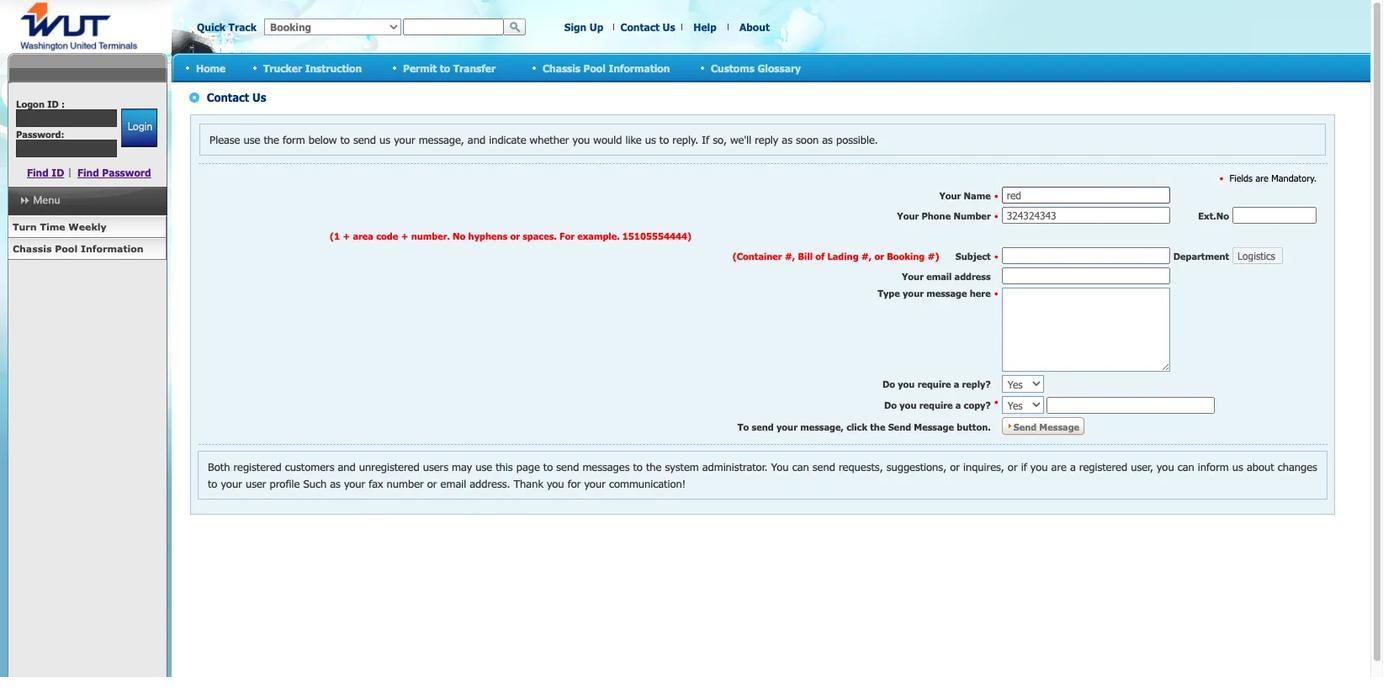 Task type: describe. For each thing, give the bounding box(es) containing it.
0 horizontal spatial chassis
[[13, 243, 52, 254]]

sign up link
[[565, 21, 604, 33]]

quick track
[[197, 21, 257, 33]]

customs
[[711, 62, 755, 74]]

up
[[590, 21, 604, 33]]

permit to transfer
[[403, 62, 496, 74]]

turn time weekly link
[[8, 216, 167, 238]]

:
[[61, 98, 65, 109]]

sign
[[565, 21, 587, 33]]

contact us link
[[621, 21, 676, 33]]

0 horizontal spatial pool
[[55, 243, 78, 254]]

turn time weekly
[[13, 221, 107, 232]]

find password link
[[77, 167, 151, 178]]

contact us
[[621, 21, 676, 33]]

trucker instruction
[[263, 62, 362, 74]]

0 vertical spatial information
[[609, 62, 670, 74]]

1 vertical spatial chassis pool information
[[13, 243, 144, 254]]

customs glossary
[[711, 62, 801, 74]]

find password
[[77, 167, 151, 178]]

us
[[663, 21, 676, 33]]

quick
[[197, 21, 226, 33]]

1 horizontal spatial pool
[[584, 62, 606, 74]]

id for find
[[52, 167, 64, 178]]

0 vertical spatial chassis
[[543, 62, 581, 74]]

permit
[[403, 62, 437, 74]]



Task type: locate. For each thing, give the bounding box(es) containing it.
time
[[40, 221, 65, 232]]

chassis pool information down the turn time weekly link
[[13, 243, 144, 254]]

chassis
[[543, 62, 581, 74], [13, 243, 52, 254]]

1 vertical spatial information
[[81, 243, 144, 254]]

logon
[[16, 98, 45, 109]]

0 horizontal spatial chassis pool information
[[13, 243, 144, 254]]

find down password:
[[27, 167, 49, 178]]

None text field
[[403, 19, 504, 35]]

turn
[[13, 221, 37, 232]]

1 vertical spatial id
[[52, 167, 64, 178]]

chassis down 'sign'
[[543, 62, 581, 74]]

id
[[47, 98, 59, 109], [52, 167, 64, 178]]

1 horizontal spatial chassis
[[543, 62, 581, 74]]

login image
[[121, 109, 157, 147]]

find for find id
[[27, 167, 49, 178]]

find
[[27, 167, 49, 178], [77, 167, 99, 178]]

0 vertical spatial pool
[[584, 62, 606, 74]]

0 vertical spatial chassis pool information
[[543, 62, 670, 74]]

instruction
[[305, 62, 362, 74]]

to
[[440, 62, 451, 74]]

1 horizontal spatial chassis pool information
[[543, 62, 670, 74]]

pool down turn time weekly
[[55, 243, 78, 254]]

2 find from the left
[[77, 167, 99, 178]]

about
[[740, 21, 770, 33]]

pool down up
[[584, 62, 606, 74]]

contact
[[621, 21, 660, 33]]

pool
[[584, 62, 606, 74], [55, 243, 78, 254]]

password:
[[16, 129, 64, 140]]

chassis pool information down up
[[543, 62, 670, 74]]

1 horizontal spatial find
[[77, 167, 99, 178]]

information down weekly
[[81, 243, 144, 254]]

id down password:
[[52, 167, 64, 178]]

None password field
[[16, 140, 117, 157]]

find id
[[27, 167, 64, 178]]

information
[[609, 62, 670, 74], [81, 243, 144, 254]]

sign up
[[565, 21, 604, 33]]

0 horizontal spatial information
[[81, 243, 144, 254]]

track
[[229, 21, 257, 33]]

transfer
[[453, 62, 496, 74]]

logon id :
[[16, 98, 65, 109]]

id left :
[[47, 98, 59, 109]]

1 vertical spatial chassis
[[13, 243, 52, 254]]

password
[[102, 167, 151, 178]]

0 horizontal spatial find
[[27, 167, 49, 178]]

help
[[694, 21, 717, 33]]

chassis down 'turn'
[[13, 243, 52, 254]]

None text field
[[16, 109, 117, 127]]

help link
[[694, 21, 717, 33]]

glossary
[[758, 62, 801, 74]]

chassis pool information
[[543, 62, 670, 74], [13, 243, 144, 254]]

chassis pool information link
[[8, 238, 167, 260]]

find for find password
[[77, 167, 99, 178]]

information down contact
[[609, 62, 670, 74]]

0 vertical spatial id
[[47, 98, 59, 109]]

trucker
[[263, 62, 302, 74]]

1 horizontal spatial information
[[609, 62, 670, 74]]

find id link
[[27, 167, 64, 178]]

1 vertical spatial pool
[[55, 243, 78, 254]]

about link
[[740, 21, 770, 33]]

1 find from the left
[[27, 167, 49, 178]]

home
[[196, 62, 226, 74]]

weekly
[[68, 221, 107, 232]]

id for logon
[[47, 98, 59, 109]]

find left password in the left top of the page
[[77, 167, 99, 178]]



Task type: vqa. For each thing, say whether or not it's contained in the screenshot.
Eq Release (EDO) Inquiry
no



